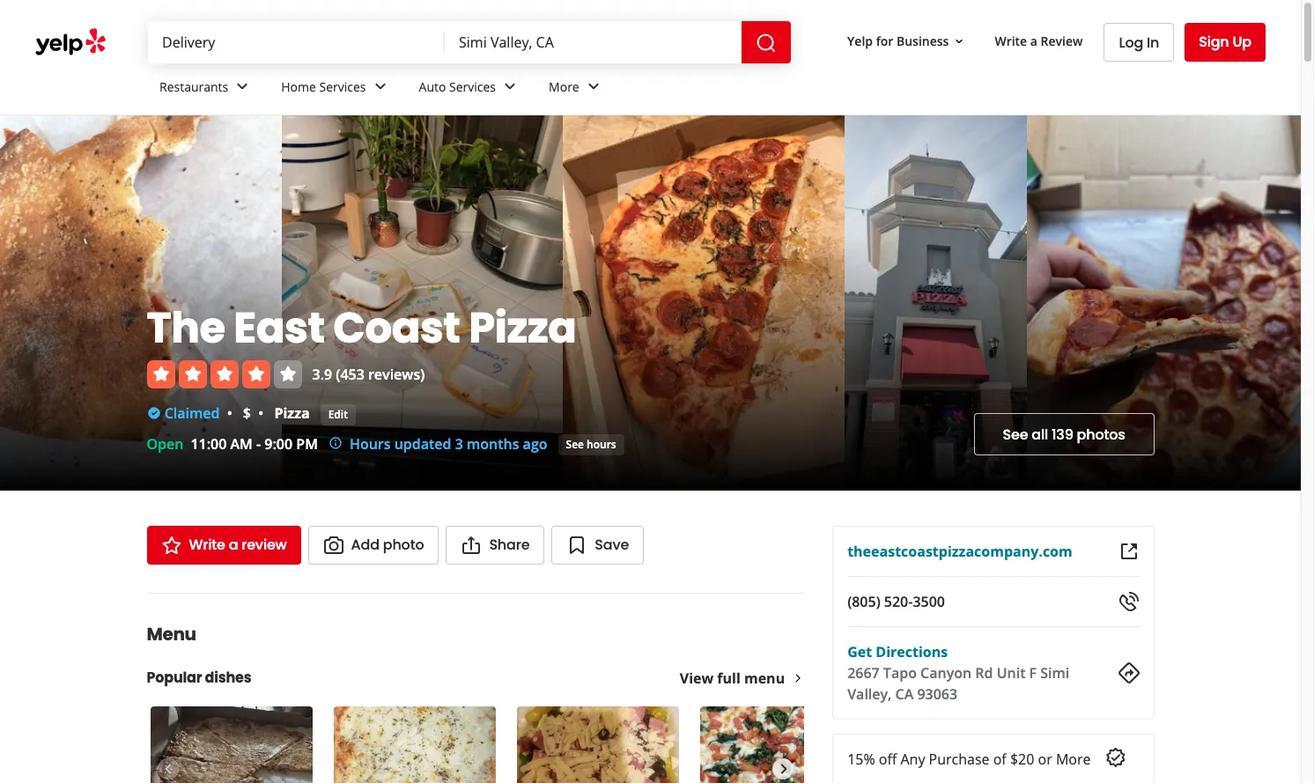 Task type: vqa. For each thing, say whether or not it's contained in the screenshot.
midwest
no



Task type: describe. For each thing, give the bounding box(es) containing it.
for
[[876, 32, 894, 49]]

more inside the business categories element
[[549, 78, 580, 95]]

business categories element
[[145, 63, 1266, 115]]

write a review
[[189, 535, 287, 555]]

24 save outline v2 image
[[567, 535, 588, 556]]

write a review
[[995, 32, 1083, 49]]

updated
[[394, 434, 452, 454]]

home services
[[281, 78, 366, 95]]

yelp for business
[[848, 32, 949, 49]]

none field near
[[459, 33, 728, 52]]

tapo
[[884, 664, 917, 683]]

ca
[[896, 685, 914, 704]]

write a review link
[[147, 526, 301, 565]]

3.9 star rating image
[[147, 360, 302, 388]]

2 photo of the east coast pizza - simi valley, ca, us. image from the left
[[282, 115, 563, 491]]

3
[[455, 434, 463, 454]]

dishes
[[205, 668, 252, 688]]

photo of the east coast pizza - simi valley, ca, us. delicious! image
[[563, 115, 845, 491]]

antipasto salad image
[[517, 707, 679, 783]]

east
[[234, 298, 325, 357]]

simi
[[1041, 664, 1070, 683]]

next image
[[774, 759, 793, 780]]

24 external link v2 image
[[1119, 541, 1140, 562]]

hours
[[587, 437, 617, 452]]

purchase
[[929, 750, 990, 769]]

14 chevron right outline image
[[792, 672, 805, 685]]

(805) 520-3500
[[848, 592, 945, 612]]

see for see all 139 photos
[[1003, 424, 1029, 445]]

save button
[[552, 526, 644, 565]]

view full menu
[[680, 669, 785, 688]]

business
[[897, 32, 949, 49]]

reviews)
[[368, 364, 425, 384]]

the
[[147, 298, 225, 357]]

yelp
[[848, 32, 873, 49]]

sign up link
[[1185, 23, 1266, 62]]

2667
[[848, 664, 880, 683]]

in
[[1147, 32, 1160, 52]]

menu
[[147, 622, 196, 647]]

1 vertical spatial pizza
[[274, 403, 310, 423]]

all
[[1032, 424, 1049, 445]]

popular dishes
[[147, 668, 252, 688]]

log in
[[1119, 32, 1160, 52]]

24 chevron down v2 image for more
[[583, 76, 604, 97]]

24 phone v2 image
[[1119, 591, 1140, 612]]

(453 reviews) link
[[336, 364, 425, 384]]

see all 139 photos link
[[974, 413, 1155, 456]]

24 chevron down v2 image for auto services
[[500, 76, 521, 97]]

24 chevron down v2 image for home services
[[370, 76, 391, 97]]

review
[[242, 535, 287, 555]]

1 horizontal spatial pizza
[[469, 298, 577, 357]]

menu
[[745, 669, 785, 688]]

theeastcoastpizzacompany.com link
[[848, 542, 1073, 561]]

directions
[[876, 642, 948, 662]]

share
[[489, 535, 530, 555]]

3.9
[[312, 364, 332, 384]]

none field find
[[162, 33, 431, 52]]

services for auto services
[[449, 78, 496, 95]]

up
[[1233, 32, 1252, 52]]

11:00
[[191, 434, 227, 454]]

or
[[1038, 750, 1053, 769]]

add photo
[[351, 535, 424, 555]]

photos
[[1077, 424, 1126, 445]]

9:00
[[265, 434, 293, 454]]

get directions link
[[848, 642, 948, 662]]

auto services
[[419, 78, 496, 95]]

view
[[680, 669, 714, 688]]

coast
[[333, 298, 460, 357]]

$20
[[1011, 750, 1035, 769]]

a for review
[[1031, 32, 1038, 49]]

a for review
[[229, 535, 238, 555]]

white pizza image
[[334, 707, 496, 783]]

520-
[[885, 592, 913, 612]]

full
[[718, 669, 741, 688]]

24 directions v2 image
[[1119, 663, 1140, 684]]

any
[[901, 750, 926, 769]]

24 check in v2 image
[[1105, 748, 1127, 769]]

15% off any purchase of $20 or more
[[848, 750, 1091, 769]]

photo
[[383, 535, 424, 555]]

16 info v2 image
[[329, 436, 343, 450]]

see hours
[[566, 437, 617, 452]]

(453
[[336, 364, 365, 384]]



Task type: locate. For each thing, give the bounding box(es) containing it.
open
[[147, 434, 184, 454]]

unit
[[997, 664, 1026, 683]]

menu element
[[119, 593, 866, 783]]

(805)
[[848, 592, 881, 612]]

home
[[281, 78, 316, 95]]

24 star v2 image
[[161, 535, 182, 556]]

0 horizontal spatial services
[[319, 78, 366, 95]]

see left hours in the left bottom of the page
[[566, 437, 584, 452]]

more
[[549, 78, 580, 95], [1056, 750, 1091, 769]]

info alert
[[329, 434, 548, 455]]

see for see hours
[[566, 437, 584, 452]]

services inside home services link
[[319, 78, 366, 95]]

write for write a review
[[189, 535, 225, 555]]

see all 139 photos
[[1003, 424, 1126, 445]]

1 horizontal spatial more
[[1056, 750, 1091, 769]]

1 horizontal spatial 24 chevron down v2 image
[[500, 76, 521, 97]]

-
[[256, 434, 261, 454]]

review
[[1041, 32, 1083, 49]]

1 horizontal spatial none field
[[459, 33, 728, 52]]

0 horizontal spatial pizza
[[274, 403, 310, 423]]

0 vertical spatial more
[[549, 78, 580, 95]]

sign
[[1199, 32, 1230, 52]]

16 chevron down v2 image
[[953, 34, 967, 48]]

add photo link
[[308, 526, 439, 565]]

0 vertical spatial a
[[1031, 32, 1038, 49]]

1 vertical spatial write
[[189, 535, 225, 555]]

write for write a review
[[995, 32, 1028, 49]]

ago
[[523, 434, 548, 454]]

pizza
[[469, 298, 577, 357], [274, 403, 310, 423]]

None field
[[162, 33, 431, 52], [459, 33, 728, 52]]

1 horizontal spatial 24 chevron down v2 image
[[583, 76, 604, 97]]

more link
[[535, 63, 618, 115]]

popular
[[147, 668, 202, 688]]

0 vertical spatial write
[[995, 32, 1028, 49]]

write
[[995, 32, 1028, 49], [189, 535, 225, 555]]

0 horizontal spatial see
[[566, 437, 584, 452]]

1 vertical spatial more
[[1056, 750, 1091, 769]]

3.9 (453 reviews)
[[312, 364, 425, 384]]

1 horizontal spatial services
[[449, 78, 496, 95]]

a left review at left bottom
[[229, 535, 238, 555]]

24 chevron down v2 image for restaurants
[[232, 76, 253, 97]]

more right the or
[[1056, 750, 1091, 769]]

services right home in the top left of the page
[[319, 78, 366, 95]]

24 chevron down v2 image inside home services link
[[370, 76, 391, 97]]

pizza link
[[274, 403, 310, 423]]

0 horizontal spatial 24 chevron down v2 image
[[232, 76, 253, 97]]

see hours link
[[558, 434, 624, 456]]

edit button
[[320, 404, 356, 426]]

write right 24 star v2 'icon'
[[189, 535, 225, 555]]

the east coast pizza
[[147, 298, 577, 357]]

photo of the east coast pizza - simi valley, ca, us. front of pizza shop image
[[845, 115, 1027, 491]]

24 chevron down v2 image
[[370, 76, 391, 97], [500, 76, 521, 97]]

1 horizontal spatial a
[[1031, 32, 1038, 49]]

1 services from the left
[[319, 78, 366, 95]]

0 horizontal spatial none field
[[162, 33, 431, 52]]

get
[[848, 642, 872, 662]]

$
[[243, 403, 251, 423]]

edit
[[328, 407, 348, 422]]

log
[[1119, 32, 1144, 52]]

services right the auto at left
[[449, 78, 496, 95]]

am
[[230, 434, 253, 454]]

restaurants link
[[145, 63, 267, 115]]

off
[[879, 750, 897, 769]]

log in link
[[1105, 23, 1175, 62]]

auto
[[419, 78, 446, 95]]

photo of the east coast pizza - simi valley, ca, us. image
[[0, 115, 282, 491], [282, 115, 563, 491]]

2 services from the left
[[449, 78, 496, 95]]

home services link
[[267, 63, 405, 115]]

24 camera v2 image
[[323, 535, 344, 556]]

services
[[319, 78, 366, 95], [449, 78, 496, 95]]

write a review link
[[988, 25, 1090, 57]]

1 none field from the left
[[162, 33, 431, 52]]

add
[[351, 535, 380, 555]]

view full menu link
[[680, 669, 805, 688]]

24 chevron down v2 image inside auto services 'link'
[[500, 76, 521, 97]]

save
[[595, 535, 629, 555]]

valley,
[[848, 685, 892, 704]]

24 chevron down v2 image down near field
[[583, 76, 604, 97]]

get directions 2667 tapo canyon rd unit f simi valley, ca 93063
[[848, 642, 1070, 704]]

Near text field
[[459, 33, 728, 52]]

None search field
[[148, 21, 795, 63]]

f
[[1030, 664, 1037, 683]]

24 chevron down v2 image inside more link
[[583, 76, 604, 97]]

services inside auto services 'link'
[[449, 78, 496, 95]]

share button
[[446, 526, 545, 565]]

24 chevron down v2 image inside restaurants link
[[232, 76, 253, 97]]

open 11:00 am - 9:00 pm
[[147, 434, 318, 454]]

yelp for business button
[[841, 25, 974, 57]]

1 photo of the east coast pizza - simi valley, ca, us. image from the left
[[0, 115, 282, 491]]

months
[[467, 434, 519, 454]]

hours updated 3 months ago
[[350, 434, 548, 454]]

none field up home in the top left of the page
[[162, 33, 431, 52]]

a left review
[[1031, 32, 1038, 49]]

1 24 chevron down v2 image from the left
[[232, 76, 253, 97]]

2 24 chevron down v2 image from the left
[[500, 76, 521, 97]]

2 none field from the left
[[459, 33, 728, 52]]

auto services link
[[405, 63, 535, 115]]

24 chevron down v2 image right auto services
[[500, 76, 521, 97]]

16 claim filled v2 image
[[147, 406, 161, 420]]

93063
[[918, 685, 958, 704]]

restaurants
[[159, 78, 228, 95]]

24 chevron down v2 image left the auto at left
[[370, 76, 391, 97]]

photo of the east coast pizza - simi valley, ca, us. slice of pepperoni pizza image
[[1027, 115, 1309, 491]]

see left 'all'
[[1003, 424, 1029, 445]]

3500
[[913, 592, 945, 612]]

of
[[994, 750, 1007, 769]]

15%
[[848, 750, 876, 769]]

0 horizontal spatial more
[[549, 78, 580, 95]]

gluten free pizza image
[[700, 707, 862, 783]]

claimed
[[164, 403, 220, 423]]

see
[[1003, 424, 1029, 445], [566, 437, 584, 452]]

hours
[[350, 434, 391, 454]]

0 vertical spatial pizza
[[469, 298, 577, 357]]

1 horizontal spatial write
[[995, 32, 1028, 49]]

cheese pizza image
[[150, 707, 312, 783]]

2 24 chevron down v2 image from the left
[[583, 76, 604, 97]]

24 chevron down v2 image
[[232, 76, 253, 97], [583, 76, 604, 97]]

1 24 chevron down v2 image from the left
[[370, 76, 391, 97]]

none field up more link
[[459, 33, 728, 52]]

rd
[[976, 664, 994, 683]]

0 horizontal spatial a
[[229, 535, 238, 555]]

more down near field
[[549, 78, 580, 95]]

1 horizontal spatial see
[[1003, 424, 1029, 445]]

sign up
[[1199, 32, 1252, 52]]

1 vertical spatial a
[[229, 535, 238, 555]]

24 share v2 image
[[461, 535, 482, 556]]

write left review
[[995, 32, 1028, 49]]

search image
[[756, 32, 777, 53]]

0 horizontal spatial write
[[189, 535, 225, 555]]

Find text field
[[162, 33, 431, 52]]

pm
[[296, 434, 318, 454]]

previous image
[[158, 759, 177, 780]]

139
[[1052, 424, 1074, 445]]

24 chevron down v2 image right restaurants
[[232, 76, 253, 97]]

0 horizontal spatial 24 chevron down v2 image
[[370, 76, 391, 97]]

services for home services
[[319, 78, 366, 95]]



